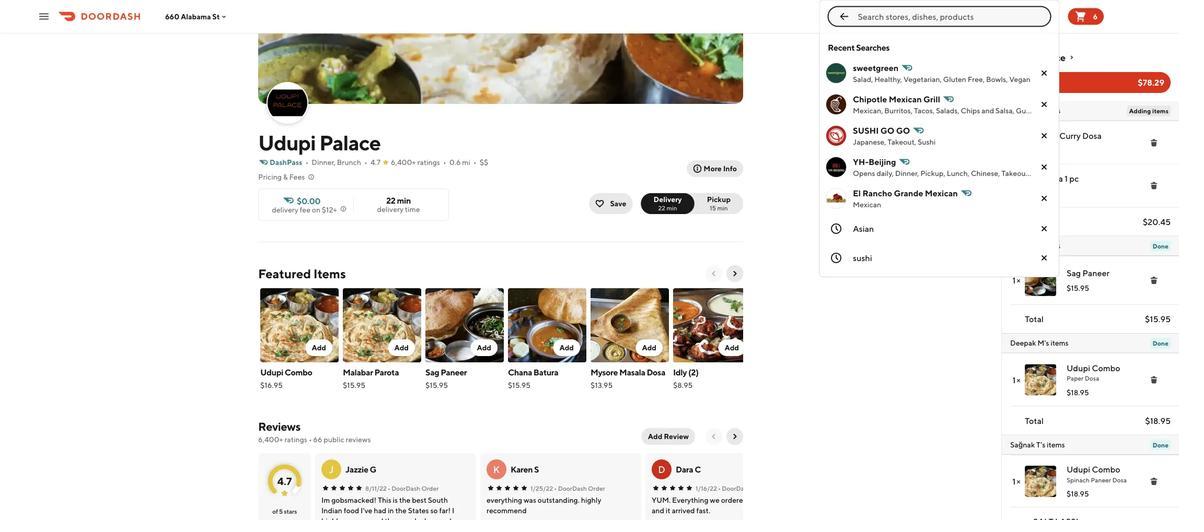 Task type: locate. For each thing, give the bounding box(es) containing it.
delete recent search result image up paratha
[[1041, 163, 1049, 172]]

deepak
[[1011, 339, 1037, 348]]

list containing udupi combo
[[1002, 455, 1180, 521]]

None radio
[[641, 193, 695, 214], [688, 193, 744, 214], [641, 193, 695, 214], [688, 193, 744, 214]]

1 delete recent search result image from the top
[[1041, 132, 1049, 140]]

add button for combo
[[306, 340, 333, 357]]

sushi link
[[820, 244, 1059, 273]]

0 horizontal spatial sag
[[426, 368, 439, 378]]

1 vertical spatial takeout,
[[1002, 169, 1031, 178]]

2 1 × from the top
[[1013, 375, 1021, 385]]

22 left time
[[386, 196, 396, 206]]

0 horizontal spatial dinner,
[[312, 158, 336, 167]]

1 down the deepak
[[1013, 375, 1016, 385]]

0 horizontal spatial udupi palace
[[258, 130, 381, 155]]

order
[[422, 485, 439, 493], [588, 485, 605, 493], [752, 485, 769, 493]]

done for udupi combo
[[1153, 340, 1169, 347]]

total up sağnak t's items
[[1025, 416, 1044, 426]]

done down $20.45
[[1153, 243, 1169, 250]]

items right m's
[[1051, 339, 1069, 348]]

list containing house curry dosa
[[1002, 121, 1180, 208]]

1 list from the top
[[1002, 121, 1180, 208]]

paneer inside sag paneer $15.95
[[441, 368, 467, 378]]

1 vertical spatial $18.95
[[1146, 416, 1171, 426]]

0 vertical spatial ×
[[1017, 276, 1021, 286]]

1
[[1065, 174, 1068, 184], [1013, 276, 1016, 286], [1013, 375, 1016, 385], [1013, 477, 1016, 487]]

3 order from the left
[[752, 485, 769, 493]]

0 horizontal spatial ratings
[[285, 436, 307, 444]]

$12+
[[322, 206, 337, 214]]

22 inside 22 min delivery time
[[386, 196, 396, 206]]

2 done from the top
[[1153, 340, 1169, 347]]

2 delete recent search result image from the top
[[1041, 195, 1049, 203]]

6 add button from the left
[[719, 340, 746, 357]]

0 vertical spatial done
[[1153, 243, 1169, 250]]

udupi up paper
[[1067, 363, 1091, 373]]

2 vertical spatial $18.95
[[1067, 490, 1089, 499]]

1 vertical spatial dinner,
[[896, 169, 919, 178]]

1 × down sağnak
[[1013, 477, 1021, 487]]

mexican down "pickup,"
[[925, 188, 958, 198]]

Store search: begin typing to search for stores available on DoorDash text field
[[858, 11, 1048, 22]]

sağnak t's items
[[1011, 441, 1065, 449]]

0 horizontal spatial • doordash order
[[388, 485, 439, 493]]

1 add button from the left
[[306, 340, 333, 357]]

delivery left fee
[[272, 206, 298, 214]]

1 horizontal spatial 4.7
[[371, 158, 381, 167]]

1 vertical spatial sag
[[426, 368, 439, 378]]

sag paneer image
[[1025, 265, 1057, 296], [426, 289, 504, 363]]

4 add button from the left
[[553, 340, 580, 357]]

udupi combo image for udupi combo paper dosa
[[1025, 365, 1057, 396]]

3 add button from the left
[[471, 340, 498, 357]]

0 vertical spatial palace
[[1038, 52, 1066, 63]]

$15.95
[[1067, 284, 1090, 293], [1146, 315, 1171, 324], [343, 381, 366, 390], [426, 381, 448, 390], [508, 381, 531, 390]]

× for $15.95
[[1017, 276, 1021, 286]]

1 vertical spatial mexican
[[925, 188, 958, 198]]

palace up 'checkout'
[[1038, 52, 1066, 63]]

0 vertical spatial mexican
[[889, 94, 922, 104]]

combo inside udupi combo paper dosa
[[1092, 363, 1121, 373]]

3 done from the top
[[1153, 442, 1169, 449]]

total up 'deepak m's items'
[[1025, 315, 1044, 324]]

ratings
[[418, 158, 440, 167], [285, 436, 307, 444]]

udupi up $16.95 at the bottom left of the page
[[260, 368, 283, 378]]

2 vertical spatial total
[[1025, 416, 1044, 426]]

free,
[[968, 75, 985, 84]]

1 vertical spatial palace
[[319, 130, 381, 155]]

udupi inside udupi combo spinach paneer dosa
[[1067, 465, 1091, 475]]

delete recent search result image for el rancho grande mexican
[[1041, 195, 1049, 203]]

udupi palace image
[[258, 0, 744, 104], [268, 83, 307, 123]]

dinner, up grande
[[896, 169, 919, 178]]

checkout
[[1017, 78, 1055, 88]]

$18.95
[[1067, 388, 1089, 397], [1146, 416, 1171, 426], [1067, 490, 1089, 499]]

$18.95 for udupi combo spinach paneer dosa
[[1067, 490, 1089, 499]]

1 vertical spatial 1 ×
[[1013, 375, 1021, 385]]

(2)
[[689, 368, 699, 378]]

• left 66
[[309, 436, 312, 444]]

delete recent search result image for chipotle mexican grill
[[1041, 100, 1049, 109]]

delete recent search result image for sweetgreen
[[1041, 69, 1049, 77]]

4 delete recent search result image from the top
[[1041, 225, 1049, 233]]

660
[[165, 12, 179, 21]]

0 horizontal spatial 4.7
[[277, 476, 292, 488]]

1 × down the deepak
[[1013, 375, 1021, 385]]

doordash for j
[[392, 485, 421, 493]]

2 vertical spatial 1 ×
[[1013, 477, 1021, 487]]

pricing & fees button
[[258, 172, 315, 182]]

udupi palace up dinner, brunch
[[258, 130, 381, 155]]

1 vertical spatial brunch
[[1096, 169, 1121, 178]]

min inside "delivery 22 min"
[[667, 204, 678, 212]]

claire
[[1011, 106, 1031, 115]]

delete recent search result image down 'checkout'
[[1041, 100, 1049, 109]]

fee
[[300, 206, 311, 214]]

sag for sag paneer
[[1067, 268, 1081, 278]]

1 × from the top
[[1017, 276, 1021, 286]]

palace up dinner, brunch
[[319, 130, 381, 155]]

0 vertical spatial brunch
[[337, 158, 361, 167]]

0.6 mi • $$
[[450, 158, 488, 167]]

udupi combo image left paper
[[1025, 365, 1057, 396]]

combo
[[1092, 363, 1121, 373], [285, 368, 312, 378], [1092, 465, 1121, 475]]

doordash right 1/16/22
[[722, 485, 751, 493]]

items
[[1043, 106, 1061, 115], [1153, 107, 1169, 115], [1043, 242, 1061, 250], [1051, 339, 1069, 348], [1047, 441, 1065, 449]]

1 order from the left
[[422, 485, 439, 493]]

6,400+ ratings •
[[391, 158, 446, 167]]

1 vertical spatial done
[[1153, 340, 1169, 347]]

3 1 × from the top
[[1013, 477, 1021, 487]]

3 delete recent search result image from the top
[[1041, 163, 1049, 172]]

dosa right paper
[[1085, 375, 1100, 382]]

mexican down healthy,
[[889, 94, 922, 104]]

22 inside "delivery 22 min"
[[659, 204, 666, 212]]

featured items
[[258, 266, 346, 281]]

1 for spinach paneer dosa
[[1013, 477, 1016, 487]]

add button for batura
[[553, 340, 580, 357]]

min inside pickup 15 min
[[718, 204, 728, 212]]

lunch,
[[947, 169, 970, 178]]

sag for sag paneer $15.95
[[426, 368, 439, 378]]

done up remove udupi combo from order image
[[1153, 442, 1169, 449]]

0 vertical spatial udupi palace
[[1011, 52, 1066, 63]]

j
[[329, 464, 334, 476]]

0 horizontal spatial doordash
[[392, 485, 421, 493]]

doordash
[[392, 485, 421, 493], [558, 485, 587, 493], [722, 485, 751, 493]]

takeout, down sushi go go
[[888, 138, 917, 146]]

2 vertical spatial udupi combo image
[[1025, 466, 1057, 498]]

1 horizontal spatial go
[[897, 126, 911, 136]]

1 horizontal spatial dinner,
[[896, 169, 919, 178]]

1 × for $15.95
[[1013, 276, 1021, 286]]

2 horizontal spatial • doordash order
[[718, 485, 769, 493]]

dashpass •
[[270, 158, 309, 167]]

4.7 up of 5 stars
[[277, 476, 292, 488]]

sushi
[[853, 253, 873, 263]]

• right 1/16/22
[[718, 485, 721, 493]]

0 horizontal spatial brunch
[[337, 158, 361, 167]]

3 • doordash order from the left
[[718, 485, 769, 493]]

1 horizontal spatial min
[[667, 204, 678, 212]]

delete recent search result image
[[1041, 69, 1049, 77], [1041, 100, 1049, 109], [1041, 163, 1049, 172], [1041, 225, 1049, 233]]

6,400+ down "reviews" link
[[258, 436, 283, 444]]

• doordash order for j
[[388, 485, 439, 493]]

1 horizontal spatial doordash
[[558, 485, 587, 493]]

malabar parota image
[[343, 289, 421, 363]]

asian link
[[820, 214, 1059, 244]]

add for batura
[[560, 344, 574, 352]]

1 doordash from the left
[[392, 485, 421, 493]]

remove house curry dosa from order image
[[1150, 139, 1159, 147]]

1 done from the top
[[1153, 243, 1169, 250]]

delete recent search result image inside chipotle mexican grill link
[[1041, 100, 1049, 109]]

doordash right 1/25/22
[[558, 485, 587, 493]]

4.7 right dinner, brunch
[[371, 158, 381, 167]]

• right dinner, brunch
[[364, 158, 368, 167]]

udupi palace up 'checkout'
[[1011, 52, 1066, 63]]

delete recent search result image down the a's
[[1041, 254, 1049, 262]]

salad, healthy, vegetarian, gluten free, bowls, vegan
[[853, 75, 1031, 84]]

takeout, right the chinese,
[[1002, 169, 1031, 178]]

house
[[1034, 131, 1058, 141]]

1 horizontal spatial udupi palace
[[1011, 52, 1066, 63]]

1 horizontal spatial mexican
[[889, 94, 922, 104]]

$15.95 for sag paneer
[[426, 381, 448, 390]]

8/11/22
[[365, 485, 387, 493]]

udupi palace link
[[1011, 51, 1171, 64]]

delete recent search result image down paratha
[[1041, 195, 1049, 203]]

dinner, right dashpass •
[[312, 158, 336, 167]]

2 delete recent search result image from the top
[[1041, 100, 1049, 109]]

delete recent search result image up 'checkout'
[[1041, 69, 1049, 77]]

3 delete recent search result image from the top
[[1041, 254, 1049, 262]]

udupi inside udupi combo paper dosa
[[1067, 363, 1091, 373]]

• doordash order
[[388, 485, 439, 493], [554, 485, 605, 493], [718, 485, 769, 493]]

1 down sağnak
[[1013, 477, 1016, 487]]

5 add button from the left
[[636, 340, 663, 357]]

combo for udupi combo
[[285, 368, 312, 378]]

reviews 6,400+ ratings • 66 public reviews
[[258, 420, 371, 444]]

1 vertical spatial udupi palace
[[258, 130, 381, 155]]

sag inside sag paneer $15.95
[[426, 368, 439, 378]]

dara
[[676, 465, 694, 475]]

× down david
[[1017, 276, 1021, 286]]

2 vertical spatial mexican
[[853, 201, 882, 209]]

items right t's
[[1047, 441, 1065, 449]]

1 vertical spatial paneer
[[441, 368, 467, 378]]

2 horizontal spatial min
[[718, 204, 728, 212]]

delete recent search result image for yh-beijing
[[1041, 163, 1049, 172]]

total up david a's items
[[1025, 217, 1044, 227]]

items right the a's
[[1043, 242, 1061, 250]]

2 vertical spatial delete recent search result image
[[1041, 254, 1049, 262]]

1 × down david
[[1013, 276, 1021, 286]]

1 vertical spatial 4.7
[[277, 476, 292, 488]]

list for claire p's items
[[1002, 121, 1180, 208]]

$15.95 inside 'malabar parota $15.95'
[[343, 381, 366, 390]]

daily,
[[877, 169, 894, 178]]

0 horizontal spatial takeout,
[[888, 138, 917, 146]]

mexican down the el
[[853, 201, 882, 209]]

combo inside udupi combo spinach paneer dosa
[[1092, 465, 1121, 475]]

udupi combo image down featured items heading
[[260, 289, 339, 363]]

paratha 1 pc
[[1034, 174, 1079, 184]]

go
[[881, 126, 895, 136], [897, 126, 911, 136]]

ratings left '0.6'
[[418, 158, 440, 167]]

udupi combo spinach paneer dosa
[[1067, 465, 1127, 484]]

sushi go go
[[853, 126, 911, 136]]

2 vertical spatial done
[[1153, 442, 1169, 449]]

delete recent search result image inside asian link
[[1041, 225, 1049, 233]]

delete recent search result image left curry
[[1041, 132, 1049, 140]]

dosa inside udupi combo paper dosa
[[1085, 375, 1100, 382]]

min down 6,400+ ratings •
[[397, 196, 411, 206]]

list box
[[819, 33, 1121, 278]]

1 vertical spatial delete recent search result image
[[1041, 195, 1049, 203]]

$15.95 inside chana batura $15.95
[[508, 381, 531, 390]]

2 total from the top
[[1025, 315, 1044, 324]]

next image
[[731, 433, 739, 441]]

• doordash order right 1/25/22
[[554, 485, 605, 493]]

2 order from the left
[[588, 485, 605, 493]]

1 horizontal spatial 22
[[659, 204, 666, 212]]

total for udupi combo
[[1025, 416, 1044, 426]]

2 doordash from the left
[[558, 485, 587, 493]]

udupi up dashpass
[[258, 130, 316, 155]]

0 horizontal spatial go
[[881, 126, 895, 136]]

1 horizontal spatial brunch
[[1096, 169, 1121, 178]]

remove udupi combo from order image
[[1150, 376, 1159, 385]]

2 list from the top
[[1002, 455, 1180, 521]]

delete recent search result image up the a's
[[1041, 225, 1049, 233]]

el
[[853, 188, 861, 198]]

curry
[[1060, 131, 1081, 141]]

done
[[1153, 243, 1169, 250], [1153, 340, 1169, 347], [1153, 442, 1169, 449]]

3 × from the top
[[1017, 477, 1021, 487]]

2 vertical spatial ×
[[1017, 477, 1021, 487]]

0 horizontal spatial 6,400+
[[258, 436, 283, 444]]

ratings inside reviews 6,400+ ratings • 66 public reviews
[[285, 436, 307, 444]]

0 vertical spatial list
[[1002, 121, 1180, 208]]

6
[[1094, 12, 1098, 21]]

0 horizontal spatial order
[[422, 485, 439, 493]]

0 vertical spatial ratings
[[418, 158, 440, 167]]

0 vertical spatial sag
[[1067, 268, 1081, 278]]

done up remove udupi combo from order icon
[[1153, 340, 1169, 347]]

• inside reviews 6,400+ ratings • 66 public reviews
[[309, 436, 312, 444]]

$18.95 down spinach
[[1067, 490, 1089, 499]]

× for $18.95
[[1017, 375, 1021, 385]]

0 vertical spatial takeout,
[[888, 138, 917, 146]]

grande
[[894, 188, 924, 198]]

1 ×
[[1013, 276, 1021, 286], [1013, 375, 1021, 385], [1013, 477, 1021, 487]]

$18.95 down remove udupi combo from order icon
[[1146, 416, 1171, 426]]

0 vertical spatial 1 ×
[[1013, 276, 1021, 286]]

mexican
[[889, 94, 922, 104], [925, 188, 958, 198], [853, 201, 882, 209]]

brunch up '$12+'
[[337, 158, 361, 167]]

min for delivery
[[667, 204, 678, 212]]

items right adding in the right of the page
[[1153, 107, 1169, 115]]

sag paneer $15.95
[[426, 368, 467, 390]]

1 down david
[[1013, 276, 1016, 286]]

0 vertical spatial udupi combo image
[[260, 289, 339, 363]]

recent
[[828, 43, 855, 53]]

add button
[[306, 340, 333, 357], [388, 340, 415, 357], [471, 340, 498, 357], [553, 340, 580, 357], [636, 340, 663, 357], [719, 340, 746, 357]]

2 go from the left
[[897, 126, 911, 136]]

× down the deepak
[[1017, 375, 1021, 385]]

paneer
[[1083, 268, 1110, 278], [441, 368, 467, 378], [1091, 477, 1112, 484]]

delete recent search result image
[[1041, 132, 1049, 140], [1041, 195, 1049, 203], [1041, 254, 1049, 262]]

3 doordash from the left
[[722, 485, 751, 493]]

list for sağnak t's items
[[1002, 455, 1180, 521]]

• doordash order right 1/16/22
[[718, 485, 769, 493]]

0 vertical spatial dinner,
[[312, 158, 336, 167]]

dinner, inside list box
[[896, 169, 919, 178]]

chana
[[508, 368, 532, 378]]

paneer inside udupi combo spinach paneer dosa
[[1091, 477, 1112, 484]]

takeout,
[[888, 138, 917, 146], [1002, 169, 1031, 178]]

udupi inside the udupi combo $16.95
[[260, 368, 283, 378]]

palace
[[1038, 52, 1066, 63], [319, 130, 381, 155]]

6,400+ up 22 min delivery time
[[391, 158, 416, 167]]

660 alabama st button
[[165, 12, 228, 21]]

adding
[[1130, 107, 1152, 115]]

$18.95 down paper
[[1067, 388, 1089, 397]]

review
[[664, 433, 689, 441]]

udupi combo image down t's
[[1025, 466, 1057, 498]]

$15.95 inside sag paneer $15.95
[[426, 381, 448, 390]]

1 vertical spatial total
[[1025, 315, 1044, 324]]

1 • doordash order from the left
[[388, 485, 439, 493]]

combo inside the udupi combo $16.95
[[285, 368, 312, 378]]

2 vertical spatial paneer
[[1091, 477, 1112, 484]]

2 • doordash order from the left
[[554, 485, 605, 493]]

dosa right masala
[[647, 368, 666, 378]]

items for $18.95
[[1051, 339, 1069, 348]]

1 vertical spatial ×
[[1017, 375, 1021, 385]]

s
[[534, 465, 539, 475]]

1 vertical spatial list
[[1002, 455, 1180, 521]]

2 × from the top
[[1017, 375, 1021, 385]]

list
[[1002, 121, 1180, 208], [1002, 455, 1180, 521]]

doordash for k
[[558, 485, 587, 493]]

1 horizontal spatial sag
[[1067, 268, 1081, 278]]

0 vertical spatial delete recent search result image
[[1041, 132, 1049, 140]]

2 horizontal spatial doordash
[[722, 485, 751, 493]]

1 delete recent search result image from the top
[[1041, 69, 1049, 77]]

udupi combo $16.95
[[260, 368, 312, 390]]

add button for masala
[[636, 340, 663, 357]]

brunch right sum,
[[1096, 169, 1121, 178]]

min inside 22 min delivery time
[[397, 196, 411, 206]]

gluten
[[944, 75, 967, 84]]

dosa left remove udupi combo from order image
[[1113, 477, 1127, 484]]

0 vertical spatial paneer
[[1083, 268, 1110, 278]]

1 1 × from the top
[[1013, 276, 1021, 286]]

pickup 15 min
[[707, 195, 731, 212]]

chipotle mexican grill link
[[820, 89, 1059, 120]]

min down 'delivery'
[[667, 204, 678, 212]]

2 horizontal spatial order
[[752, 485, 769, 493]]

1 horizontal spatial 6,400+
[[391, 158, 416, 167]]

• doordash order right 8/11/22
[[388, 485, 439, 493]]

rancho
[[863, 188, 893, 198]]

udupi combo image
[[260, 289, 339, 363], [1025, 365, 1057, 396], [1025, 466, 1057, 498]]

reviews
[[346, 436, 371, 444]]

1 horizontal spatial • doordash order
[[554, 485, 605, 493]]

$18.95 inside list
[[1067, 490, 1089, 499]]

doordash for d
[[722, 485, 751, 493]]

1 vertical spatial 6,400+
[[258, 436, 283, 444]]

0 horizontal spatial 22
[[386, 196, 396, 206]]

0 vertical spatial $18.95
[[1067, 388, 1089, 397]]

sağnak
[[1011, 441, 1035, 449]]

st
[[212, 12, 220, 21]]

healthy,
[[875, 75, 903, 84]]

doordash right 8/11/22
[[392, 485, 421, 493]]

sag
[[1067, 268, 1081, 278], [426, 368, 439, 378]]

$18.95 for udupi combo paper dosa
[[1067, 388, 1089, 397]]

22 down 'delivery'
[[659, 204, 666, 212]]

0 vertical spatial total
[[1025, 217, 1044, 227]]

return from search image
[[838, 10, 851, 23]]

1 vertical spatial ratings
[[285, 436, 307, 444]]

2 add button from the left
[[388, 340, 415, 357]]

1 vertical spatial udupi combo image
[[1025, 365, 1057, 396]]

min down pickup
[[718, 204, 728, 212]]

bowls,
[[987, 75, 1008, 84]]

items right p's
[[1043, 106, 1061, 115]]

t's
[[1037, 441, 1046, 449]]

• right 1/25/22
[[554, 485, 557, 493]]

ratings down the reviews
[[285, 436, 307, 444]]

× down sağnak
[[1017, 477, 1021, 487]]

karen s
[[511, 465, 539, 475]]

delivery left time
[[377, 205, 404, 214]]

3 total from the top
[[1025, 416, 1044, 426]]

combo for spinach paneer dosa
[[1092, 465, 1121, 475]]

1 horizontal spatial delivery
[[377, 205, 404, 214]]

order methods option group
[[641, 193, 744, 214]]

0 horizontal spatial min
[[397, 196, 411, 206]]

1 horizontal spatial order
[[588, 485, 605, 493]]

udupi up spinach
[[1067, 465, 1091, 475]]



Task type: vqa. For each thing, say whether or not it's contained in the screenshot.


Task type: describe. For each thing, give the bounding box(es) containing it.
searches
[[857, 43, 890, 53]]

delivery inside 22 min delivery time
[[377, 205, 404, 214]]

pc
[[1070, 174, 1079, 184]]

0.6
[[450, 158, 461, 167]]

parota
[[375, 368, 399, 378]]

combo for paper dosa
[[1092, 363, 1121, 373]]

idly (2) $8.95
[[673, 368, 699, 390]]

delete recent search result image for sushi go go
[[1041, 132, 1049, 140]]

idly (2) image
[[673, 289, 752, 363]]

karen
[[511, 465, 533, 475]]

sushi
[[918, 138, 936, 146]]

1 horizontal spatial sag paneer image
[[1025, 265, 1057, 296]]

1 for $15.95
[[1013, 276, 1016, 286]]

paneer for sag paneer
[[1083, 268, 1110, 278]]

$20.45
[[1143, 217, 1171, 227]]

2 horizontal spatial mexican
[[925, 188, 958, 198]]

beijing
[[869, 157, 897, 167]]

list box containing recent searches
[[819, 33, 1121, 278]]

public
[[324, 436, 344, 444]]

&
[[283, 173, 288, 181]]

vegetarian,
[[904, 75, 942, 84]]

pickup,
[[921, 169, 946, 178]]

15
[[710, 204, 716, 212]]

dosa inside mysore masala dosa $13.95
[[647, 368, 666, 378]]

1 × for $18.95
[[1013, 375, 1021, 385]]

udupi combo paper dosa
[[1067, 363, 1121, 382]]

remove sag paneer from order image
[[1150, 277, 1159, 285]]

total for sag paneer
[[1025, 315, 1044, 324]]

chipotle
[[853, 94, 888, 104]]

done for sag paneer
[[1153, 243, 1169, 250]]

add for parota
[[394, 344, 409, 352]]

idly
[[673, 368, 687, 378]]

next button of carousel image
[[731, 270, 739, 278]]

fees
[[289, 173, 305, 181]]

$15.95 for malabar parota
[[343, 381, 366, 390]]

udupi for paper dosa
[[1067, 363, 1091, 373]]

of
[[272, 508, 278, 516]]

a's
[[1032, 242, 1041, 250]]

delete recent search result image inside sushi link
[[1041, 254, 1049, 262]]

sweetgreen
[[853, 63, 899, 73]]

remove udupi combo from order image
[[1150, 478, 1159, 486]]

previous image
[[710, 433, 718, 441]]

adding items
[[1130, 107, 1169, 115]]

featured items heading
[[258, 266, 346, 282]]

add for combo
[[312, 344, 326, 352]]

recent searches
[[828, 43, 890, 53]]

1 horizontal spatial palace
[[1038, 52, 1066, 63]]

chinese,
[[971, 169, 1000, 178]]

1 for paper dosa
[[1013, 375, 1016, 385]]

0 horizontal spatial sag paneer image
[[426, 289, 504, 363]]

jazzie
[[346, 465, 368, 475]]

asian
[[853, 224, 874, 234]]

order for j
[[422, 485, 439, 493]]

paneer for sag paneer $15.95
[[441, 368, 467, 378]]

add button for (2)
[[719, 340, 746, 357]]

dashpass
[[270, 158, 302, 167]]

add for (2)
[[725, 344, 739, 352]]

• right mi
[[474, 158, 477, 167]]

add review
[[648, 433, 689, 441]]

• right dashpass
[[306, 158, 309, 167]]

items for $15.95
[[1043, 242, 1061, 250]]

chana batura image
[[508, 289, 587, 363]]

dosa inside udupi combo spinach paneer dosa
[[1113, 477, 1127, 484]]

add for masala
[[642, 344, 657, 352]]

sag paneer
[[1067, 268, 1110, 278]]

6 button
[[1068, 8, 1104, 25]]

malabar parota $15.95
[[343, 368, 399, 390]]

udupi combo image for udupi combo spinach paneer dosa
[[1025, 466, 1057, 498]]

mysore masala dosa image
[[591, 289, 669, 363]]

reviews link
[[258, 420, 301, 434]]

$15.95 for chana batura
[[508, 381, 531, 390]]

paper
[[1067, 375, 1084, 382]]

spinach
[[1067, 477, 1090, 484]]

add button for parota
[[388, 340, 415, 357]]

1 go from the left
[[881, 126, 895, 136]]

yh-
[[853, 157, 869, 167]]

1 left pc
[[1065, 174, 1068, 184]]

0 vertical spatial 6,400+
[[391, 158, 416, 167]]

udupi for udupi combo
[[260, 368, 283, 378]]

remove paratha 1 pc from order image
[[1150, 182, 1159, 190]]

• doordash order for k
[[554, 485, 605, 493]]

c
[[695, 465, 701, 475]]

p's
[[1032, 106, 1042, 115]]

6,400+ inside reviews 6,400+ ratings • 66 public reviews
[[258, 436, 283, 444]]

delivery 22 min
[[654, 195, 682, 212]]

dim
[[1063, 169, 1077, 178]]

5
[[279, 508, 283, 516]]

delivery fee on $12+
[[272, 206, 337, 214]]

$13.95
[[591, 381, 613, 390]]

• doordash order for d
[[718, 485, 769, 493]]

sushi
[[853, 126, 879, 136]]

$8.95
[[673, 381, 693, 390]]

grill
[[924, 94, 941, 104]]

add review button
[[642, 429, 695, 445]]

salad,
[[853, 75, 873, 84]]

add button for paneer
[[471, 340, 498, 357]]

info
[[723, 164, 737, 173]]

order for d
[[752, 485, 769, 493]]

vegan
[[1010, 75, 1031, 84]]

dara c
[[676, 465, 701, 475]]

dinner, brunch
[[312, 158, 361, 167]]

house curry dosa
[[1034, 131, 1102, 141]]

1 horizontal spatial takeout,
[[1002, 169, 1031, 178]]

0 horizontal spatial palace
[[319, 130, 381, 155]]

1 horizontal spatial ratings
[[418, 158, 440, 167]]

m's
[[1038, 339, 1050, 348]]

sum,
[[1078, 169, 1095, 178]]

0 vertical spatial 4.7
[[371, 158, 381, 167]]

add for paneer
[[477, 344, 492, 352]]

1 total from the top
[[1025, 217, 1044, 227]]

previous button of carousel image
[[710, 270, 718, 278]]

k
[[493, 464, 500, 476]]

opens
[[853, 169, 876, 178]]

$3.50
[[1034, 189, 1054, 198]]

min for pickup
[[718, 204, 728, 212]]

opens daily, dinner, pickup, lunch, chinese, takeout, seafood, dim sum, brunch
[[853, 169, 1121, 178]]

1/16/22
[[696, 485, 717, 493]]

1/25/22
[[531, 485, 553, 493]]

seafood,
[[1032, 169, 1062, 178]]

• right 8/11/22
[[388, 485, 391, 493]]

time
[[405, 205, 420, 214]]

$78.29
[[1138, 78, 1165, 88]]

$16.95
[[260, 381, 283, 390]]

of 5 stars
[[272, 508, 297, 516]]

0 horizontal spatial delivery
[[272, 206, 298, 214]]

udupi for spinach paneer dosa
[[1067, 465, 1091, 475]]

dosa right curry
[[1083, 131, 1102, 141]]

g
[[370, 465, 376, 475]]

22 min delivery time
[[377, 196, 420, 214]]

david
[[1011, 242, 1030, 250]]

0 horizontal spatial mexican
[[853, 201, 882, 209]]

items for $20.45
[[1043, 106, 1061, 115]]

chana batura $15.95
[[508, 368, 559, 390]]

order for k
[[588, 485, 605, 493]]

delivery
[[654, 195, 682, 204]]

udupi up vegan
[[1011, 52, 1037, 63]]

660 alabama st
[[165, 12, 220, 21]]

deepak m's items
[[1011, 339, 1069, 348]]

open menu image
[[38, 10, 50, 23]]

• left '0.6'
[[443, 158, 446, 167]]



